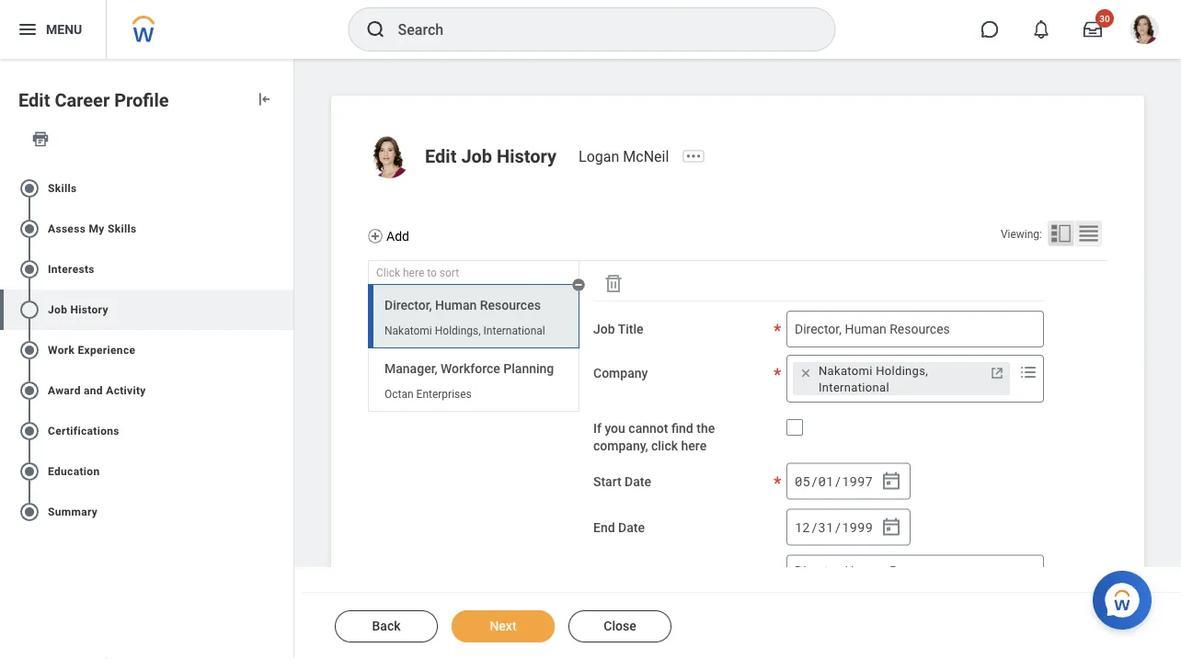 Task type: vqa. For each thing, say whether or not it's contained in the screenshot.
Interests
yes



Task type: locate. For each thing, give the bounding box(es) containing it.
1 vertical spatial nakatomi holdings, international
[[819, 364, 929, 394]]

list
[[0, 161, 294, 540]]

/
[[811, 473, 819, 490], [834, 473, 842, 490], [811, 519, 819, 536], [834, 519, 842, 536]]

1 horizontal spatial edit
[[425, 145, 457, 167]]

job left title
[[594, 322, 615, 337]]

end date
[[594, 520, 645, 536]]

navigation pane region
[[368, 261, 585, 417]]

education link
[[0, 452, 294, 492]]

edit job history
[[425, 145, 557, 167]]

radio custom image inside interests "link"
[[18, 258, 40, 281]]

international
[[484, 325, 545, 338], [819, 381, 890, 394]]

1 vertical spatial here
[[682, 439, 707, 454]]

Toggle to Grid view radio
[[1076, 221, 1103, 247]]

date
[[625, 474, 652, 490], [619, 520, 645, 536]]

1 vertical spatial edit
[[425, 145, 457, 167]]

radio custom image inside the 'summary' link
[[18, 501, 40, 523]]

1 horizontal spatial history
[[497, 145, 557, 167]]

nakatomi holdings, international down job title text box
[[819, 364, 929, 394]]

and right responsibilities
[[688, 566, 710, 582]]

enterprises
[[417, 388, 472, 401]]

0 horizontal spatial edit
[[18, 90, 50, 111]]

here left to
[[403, 267, 425, 280]]

2 error image from the top
[[275, 258, 294, 281]]

list box
[[368, 279, 585, 412]]

activity
[[106, 385, 146, 397]]

planning
[[504, 362, 554, 377]]

edit right employee's photo (logan mcneil)
[[425, 145, 457, 167]]

add
[[387, 229, 409, 244]]

and inside the responsibilities and achievements
[[688, 566, 710, 582]]

1 vertical spatial job
[[48, 304, 67, 316]]

radio custom image left job history
[[18, 299, 40, 321]]

click
[[652, 439, 678, 454]]

edit
[[18, 90, 50, 111], [425, 145, 457, 167]]

assess my skills link
[[0, 209, 294, 249]]

radio custom image left certifications
[[18, 420, 40, 442]]

0 horizontal spatial and
[[84, 385, 103, 397]]

and
[[84, 385, 103, 397], [688, 566, 710, 582]]

error image inside interests "link"
[[275, 258, 294, 281]]

0 horizontal spatial history
[[70, 304, 108, 316]]

2 radio custom image from the top
[[18, 258, 40, 281]]

menu
[[46, 22, 82, 37]]

edit up print image
[[18, 90, 50, 111]]

1 error image from the top
[[275, 177, 294, 200]]

1 vertical spatial history
[[70, 304, 108, 316]]

2 horizontal spatial job
[[594, 322, 615, 337]]

end date group
[[787, 509, 911, 546]]

here
[[403, 267, 425, 280], [682, 439, 707, 454]]

1997
[[842, 473, 873, 490]]

workforce
[[441, 362, 501, 377]]

interests link
[[0, 249, 294, 290]]

4 radio custom image from the top
[[18, 501, 40, 523]]

0 horizontal spatial nakatomi
[[385, 325, 432, 338]]

1 vertical spatial skills
[[108, 223, 137, 235]]

31
[[819, 519, 834, 536]]

date for 05
[[625, 474, 652, 490]]

job up work
[[48, 304, 67, 316]]

achievements
[[594, 584, 676, 599]]

click here to sort button
[[368, 261, 580, 285]]

company
[[594, 366, 648, 381]]

0 vertical spatial nakatomi
[[385, 325, 432, 338]]

profile logan mcneil image
[[1130, 15, 1160, 48]]

radio custom image left education
[[18, 461, 40, 483]]

1 horizontal spatial nakatomi
[[819, 364, 873, 378]]

2 vertical spatial error image
[[275, 299, 294, 321]]

nakatomi right x small icon
[[819, 364, 873, 378]]

work experience
[[48, 344, 136, 357]]

ext link image
[[988, 364, 1007, 383]]

radio custom image inside job history link
[[18, 299, 40, 321]]

01
[[819, 473, 834, 490]]

12
[[795, 519, 811, 536]]

nakatomi holdings, international down "director, human resources"
[[385, 325, 545, 338]]

1 vertical spatial international
[[819, 381, 890, 394]]

nakatomi holdings, international, press delete to clear value, ctrl + enter opens in new window. option
[[793, 363, 1011, 396]]

human
[[435, 298, 477, 313]]

0 vertical spatial skills
[[48, 182, 77, 195]]

3 error image from the top
[[275, 299, 294, 321]]

date right end
[[619, 520, 645, 536]]

here inside if you cannot find the company, click here
[[682, 439, 707, 454]]

add link
[[368, 227, 409, 246]]

skills
[[48, 182, 77, 195], [108, 223, 137, 235]]

international down resources
[[484, 325, 545, 338]]

5 radio custom image from the top
[[18, 461, 40, 483]]

date for 12
[[619, 520, 645, 536]]

1999
[[842, 519, 873, 536]]

radio custom image left work
[[18, 339, 40, 362]]

0 vertical spatial international
[[484, 325, 545, 338]]

prompts image
[[1018, 362, 1040, 384]]

1 vertical spatial date
[[619, 520, 645, 536]]

0 vertical spatial history
[[497, 145, 557, 167]]

and right award at left bottom
[[84, 385, 103, 397]]

job for job title
[[594, 322, 615, 337]]

radio custom image for interests
[[18, 258, 40, 281]]

1 radio custom image from the top
[[18, 177, 40, 200]]

radio custom image for certifications
[[18, 420, 40, 442]]

1 radio custom image from the top
[[18, 218, 40, 240]]

radio custom image
[[18, 177, 40, 200], [18, 339, 40, 362], [18, 380, 40, 402], [18, 501, 40, 523]]

radio custom image
[[18, 218, 40, 240], [18, 258, 40, 281], [18, 299, 40, 321], [18, 420, 40, 442], [18, 461, 40, 483]]

nakatomi holdings, international
[[385, 325, 545, 338], [819, 364, 929, 394]]

0 vertical spatial and
[[84, 385, 103, 397]]

nakatomi down director,
[[385, 325, 432, 338]]

radio custom image inside award and activity link
[[18, 380, 40, 402]]

0 vertical spatial job
[[461, 145, 492, 167]]

history left logan on the top
[[497, 145, 557, 167]]

0 vertical spatial date
[[625, 474, 652, 490]]

30 button
[[1073, 9, 1115, 50]]

viewing:
[[1001, 228, 1043, 241]]

3 radio custom image from the top
[[18, 299, 40, 321]]

logan
[[579, 148, 620, 165]]

0 horizontal spatial holdings,
[[435, 325, 481, 338]]

holdings, down job title text box
[[876, 364, 929, 378]]

holdings, inside list box
[[435, 325, 481, 338]]

1 vertical spatial holdings,
[[876, 364, 929, 378]]

job history
[[48, 304, 108, 316]]

/ right "31" on the bottom right of page
[[834, 519, 842, 536]]

work experience link
[[0, 330, 294, 371]]

radio custom image inside education link
[[18, 461, 40, 483]]

skills right my
[[108, 223, 137, 235]]

cannot
[[629, 422, 669, 437]]

radio custom image left summary
[[18, 501, 40, 523]]

0 vertical spatial error image
[[275, 177, 294, 200]]

transformation import image
[[255, 90, 273, 109]]

radio custom image left award at left bottom
[[18, 380, 40, 402]]

calendar image
[[881, 471, 903, 493]]

and for responsibilities
[[688, 566, 710, 582]]

date right start
[[625, 474, 652, 490]]

1 vertical spatial and
[[688, 566, 710, 582]]

history
[[497, 145, 557, 167], [70, 304, 108, 316]]

radio custom image left assess
[[18, 218, 40, 240]]

0 horizontal spatial nakatomi holdings, international
[[385, 325, 545, 338]]

1 vertical spatial nakatomi
[[819, 364, 873, 378]]

0 horizontal spatial international
[[484, 325, 545, 338]]

0 vertical spatial here
[[403, 267, 425, 280]]

0 vertical spatial holdings,
[[435, 325, 481, 338]]

radio custom image for award and activity
[[18, 380, 40, 402]]

history inside job history link
[[70, 304, 108, 316]]

nakatomi inside navigation pane region
[[385, 325, 432, 338]]

edit for edit job history
[[425, 145, 457, 167]]

radio custom image inside "skills" link
[[18, 177, 40, 200]]

responsibilities and achievements
[[594, 566, 710, 599]]

1 horizontal spatial holdings,
[[876, 364, 929, 378]]

x small image
[[797, 364, 815, 383]]

radio custom image inside 'certifications' link
[[18, 420, 40, 442]]

delete image
[[603, 272, 625, 295]]

0 horizontal spatial job
[[48, 304, 67, 316]]

here inside popup button
[[403, 267, 425, 280]]

nakatomi
[[385, 325, 432, 338], [819, 364, 873, 378]]

error image
[[275, 177, 294, 200], [275, 258, 294, 281], [275, 299, 294, 321]]

history up work experience
[[70, 304, 108, 316]]

1 horizontal spatial here
[[682, 439, 707, 454]]

0 horizontal spatial here
[[403, 267, 425, 280]]

radio custom image left interests
[[18, 258, 40, 281]]

1 horizontal spatial and
[[688, 566, 710, 582]]

award and activity link
[[0, 371, 294, 411]]

radio custom image inside work experience link
[[18, 339, 40, 362]]

if you cannot find the company, click here
[[594, 422, 715, 454]]

1 horizontal spatial international
[[819, 381, 890, 394]]

skills up assess
[[48, 182, 77, 195]]

1 horizontal spatial nakatomi holdings, international
[[819, 364, 929, 394]]

4 radio custom image from the top
[[18, 420, 40, 442]]

holdings,
[[435, 325, 481, 338], [876, 364, 929, 378]]

1 horizontal spatial skills
[[108, 223, 137, 235]]

1 horizontal spatial job
[[461, 145, 492, 167]]

1 vertical spatial error image
[[275, 258, 294, 281]]

here down find
[[682, 439, 707, 454]]

job
[[461, 145, 492, 167], [48, 304, 67, 316], [594, 322, 615, 337]]

close
[[604, 619, 637, 635]]

holdings, down human
[[435, 325, 481, 338]]

2 radio custom image from the top
[[18, 339, 40, 362]]

0 vertical spatial nakatomi holdings, international
[[385, 325, 545, 338]]

3 radio custom image from the top
[[18, 380, 40, 402]]

error image inside job history link
[[275, 299, 294, 321]]

summary link
[[0, 492, 294, 533]]

error image for skills
[[275, 177, 294, 200]]

2 vertical spatial job
[[594, 322, 615, 337]]

international right x small icon
[[819, 381, 890, 394]]

radio custom image down print image
[[18, 177, 40, 200]]

international inside list box
[[484, 325, 545, 338]]

career
[[55, 90, 110, 111]]

0 vertical spatial edit
[[18, 90, 50, 111]]

company,
[[594, 439, 648, 454]]

job right employee's photo (logan mcneil)
[[461, 145, 492, 167]]

action bar region
[[302, 593, 1182, 660]]

edit for edit career profile
[[18, 90, 50, 111]]

nakatomi holdings, international inside option
[[819, 364, 929, 394]]

radio custom image for summary
[[18, 501, 40, 523]]

end
[[594, 520, 615, 536]]

radio custom image for assess my skills
[[18, 218, 40, 240]]



Task type: describe. For each thing, give the bounding box(es) containing it.
list box containing director, human resources
[[368, 279, 585, 412]]

start
[[594, 474, 622, 490]]

education
[[48, 466, 100, 478]]

certifications link
[[0, 411, 294, 452]]

Job Title text field
[[787, 311, 1045, 348]]

edit career profile
[[18, 90, 169, 111]]

mcneil
[[623, 148, 669, 165]]

viewing: option group
[[1001, 221, 1108, 250]]

click here to sort
[[376, 267, 459, 280]]

manager, workforce planning
[[385, 362, 554, 377]]

workday assistant region
[[1093, 564, 1160, 630]]

05
[[795, 473, 811, 490]]

and for award
[[84, 385, 103, 397]]

close button
[[569, 611, 672, 643]]

/ right the 05
[[811, 473, 819, 490]]

error image for interests
[[275, 258, 294, 281]]

sort
[[440, 267, 459, 280]]

experience
[[78, 344, 136, 357]]

logan mcneil element
[[579, 148, 680, 165]]

radio custom image for skills
[[18, 177, 40, 200]]

skills link
[[0, 168, 294, 209]]

justify image
[[17, 18, 39, 40]]

Toggle to List Detail view radio
[[1048, 221, 1075, 247]]

list containing skills
[[0, 161, 294, 540]]

my
[[89, 223, 105, 235]]

05 / 01 / 1997
[[795, 473, 873, 490]]

nakatomi holdings, international inside navigation pane region
[[385, 325, 545, 338]]

job title
[[594, 322, 644, 337]]

Search Workday  search field
[[398, 9, 797, 50]]

menu button
[[0, 0, 106, 59]]

click
[[376, 267, 400, 280]]

assess
[[48, 223, 86, 235]]

next
[[490, 619, 517, 635]]

inbox large image
[[1084, 20, 1103, 39]]

manager,
[[385, 362, 438, 377]]

the
[[697, 422, 715, 437]]

/ right 01
[[834, 473, 842, 490]]

profile
[[114, 90, 169, 111]]

find
[[672, 422, 694, 437]]

back button
[[335, 611, 438, 643]]

radio custom image for work experience
[[18, 339, 40, 362]]

start date
[[594, 474, 652, 490]]

holdings, inside nakatomi holdings, international
[[876, 364, 929, 378]]

director,
[[385, 298, 432, 313]]

interests
[[48, 263, 95, 276]]

employee's photo (logan mcneil) image
[[368, 136, 410, 179]]

award and activity
[[48, 385, 146, 397]]

nakatomi holdings, international element
[[819, 363, 985, 396]]

work
[[48, 344, 75, 357]]

/ right 12
[[811, 519, 819, 536]]

30
[[1100, 13, 1111, 24]]

0 horizontal spatial skills
[[48, 182, 77, 195]]

logan mcneil
[[579, 148, 669, 165]]

notifications large image
[[1033, 20, 1051, 39]]

octan
[[385, 388, 414, 401]]

octan enterprises
[[385, 388, 472, 401]]

error image for job history
[[275, 299, 294, 321]]

director, human resources
[[385, 298, 541, 313]]

summary
[[48, 506, 98, 519]]

radio custom image for job history
[[18, 299, 40, 321]]

12 / 31 / 1999
[[795, 519, 873, 536]]

if
[[594, 422, 602, 437]]

you
[[605, 422, 626, 437]]

title
[[618, 322, 644, 337]]

responsibilities
[[594, 566, 685, 582]]

certifications
[[48, 425, 119, 438]]

calendar image
[[881, 517, 903, 539]]

radio custom image for education
[[18, 461, 40, 483]]

print image
[[31, 130, 50, 148]]

international inside nakatomi holdings, international
[[819, 381, 890, 394]]

nakatomi inside nakatomi holdings, international
[[819, 364, 873, 378]]

error image
[[275, 218, 294, 240]]

job history link
[[0, 290, 294, 330]]

resources
[[480, 298, 541, 313]]

search image
[[365, 18, 387, 40]]

next button
[[452, 611, 555, 643]]

job for job history
[[48, 304, 67, 316]]

to
[[427, 267, 437, 280]]

assess my skills
[[48, 223, 137, 235]]

award
[[48, 385, 81, 397]]

start date group
[[787, 463, 911, 500]]

back
[[372, 619, 401, 635]]



